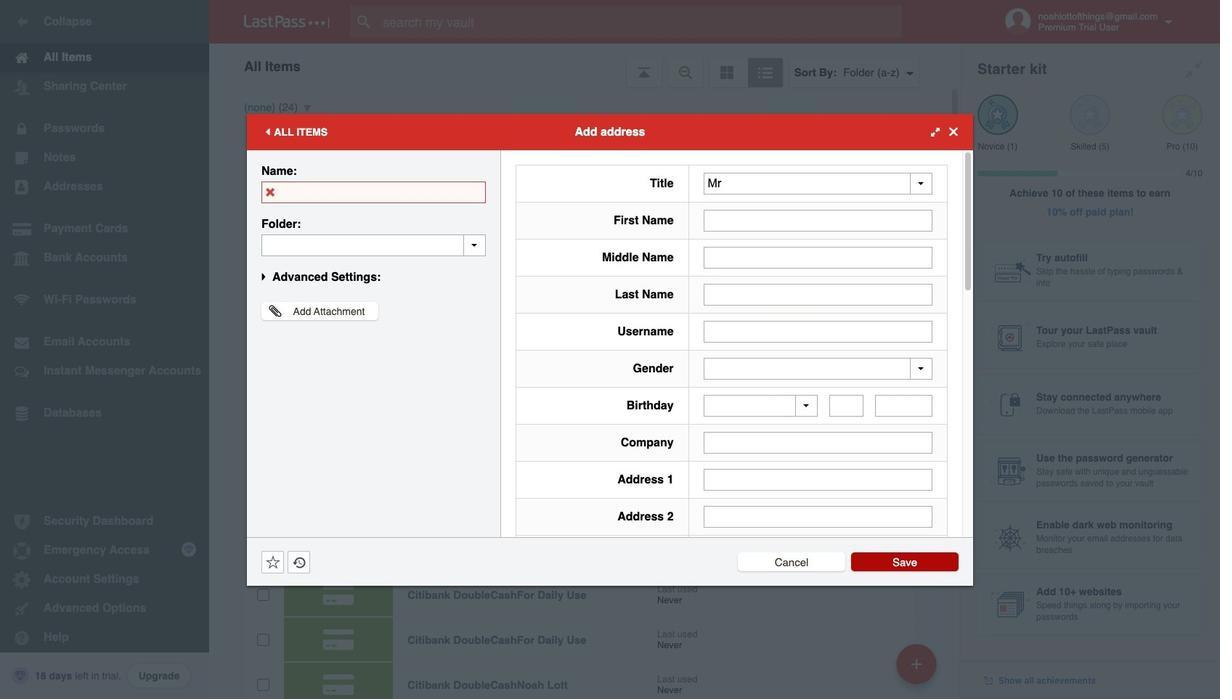 Task type: locate. For each thing, give the bounding box(es) containing it.
Search search field
[[350, 6, 930, 38]]

None text field
[[703, 210, 933, 231], [261, 234, 486, 256], [703, 247, 933, 268], [829, 395, 864, 417], [875, 395, 933, 417], [703, 432, 933, 454], [703, 469, 933, 491], [703, 210, 933, 231], [261, 234, 486, 256], [703, 247, 933, 268], [829, 395, 864, 417], [875, 395, 933, 417], [703, 432, 933, 454], [703, 469, 933, 491]]

new item image
[[912, 659, 922, 669]]

None text field
[[261, 181, 486, 203], [703, 284, 933, 305], [703, 321, 933, 342], [703, 506, 933, 528], [261, 181, 486, 203], [703, 284, 933, 305], [703, 321, 933, 342], [703, 506, 933, 528]]

dialog
[[247, 114, 973, 699]]

new item navigation
[[891, 640, 946, 699]]

search my vault text field
[[350, 6, 930, 38]]



Task type: vqa. For each thing, say whether or not it's contained in the screenshot.
caret right icon
no



Task type: describe. For each thing, give the bounding box(es) containing it.
lastpass image
[[244, 15, 330, 28]]

vault options navigation
[[209, 44, 960, 87]]

main navigation navigation
[[0, 0, 209, 699]]



